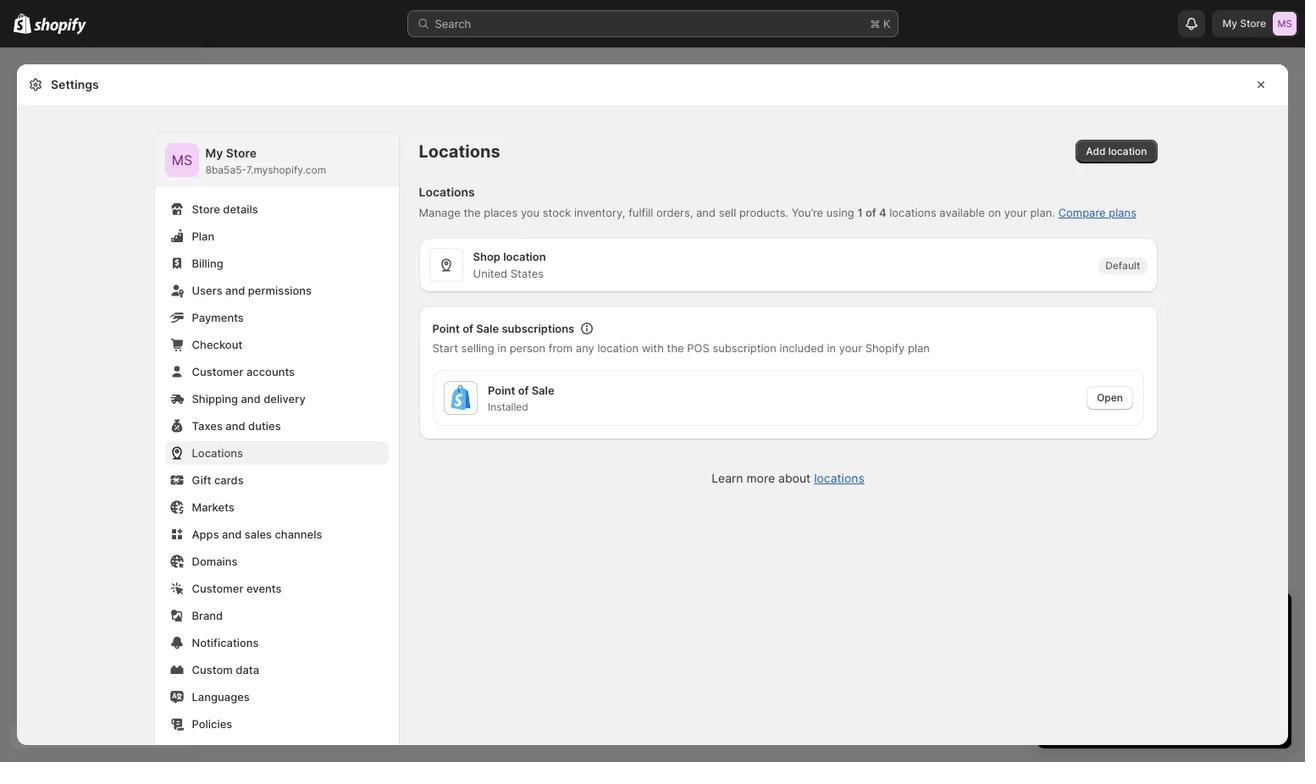 Task type: describe. For each thing, give the bounding box(es) containing it.
apps
[[192, 528, 219, 542]]

stock
[[543, 206, 571, 219]]

locations inside locations manage the places you stock inventory, fulfill orders, and sell products. you're using 1 of 4 locations available on your plan. compare plans
[[890, 206, 937, 219]]

customer for customer events
[[192, 582, 244, 596]]

customer accounts
[[192, 365, 295, 379]]

any
[[576, 342, 595, 355]]

of for point of sale installed
[[518, 384, 529, 397]]

plan
[[908, 342, 930, 355]]

⌘ k
[[871, 17, 891, 31]]

person
[[510, 342, 546, 355]]

about
[[779, 471, 811, 486]]

1 horizontal spatial location
[[598, 342, 639, 355]]

users and permissions link
[[165, 279, 389, 303]]

states
[[511, 267, 544, 281]]

installed
[[488, 401, 528, 414]]

activity
[[223, 745, 262, 758]]

customer accounts link
[[165, 360, 389, 384]]

open link
[[1087, 386, 1133, 410]]

8ba5a5-
[[206, 164, 246, 176]]

add
[[1087, 145, 1106, 158]]

languages
[[192, 691, 250, 704]]

store details link
[[165, 197, 389, 221]]

domains link
[[165, 550, 389, 574]]

checkout link
[[165, 333, 389, 357]]

store inside my store 8ba5a5-7.myshopify.com
[[226, 146, 257, 160]]

selling
[[461, 342, 495, 355]]

store down policies
[[192, 745, 220, 758]]

taxes and duties
[[192, 419, 281, 433]]

locations link
[[815, 471, 865, 486]]

payments
[[192, 311, 244, 325]]

and for sales
[[222, 528, 242, 542]]

brand link
[[165, 604, 389, 628]]

plans
[[1110, 206, 1137, 219]]

0 vertical spatial locations
[[419, 142, 501, 162]]

details
[[223, 203, 258, 216]]

k
[[884, 17, 891, 31]]

compare plans link
[[1059, 206, 1137, 219]]

notifications link
[[165, 631, 389, 655]]

store left my store icon
[[1241, 17, 1267, 30]]

learn more about locations
[[712, 471, 865, 486]]

duties
[[248, 419, 281, 433]]

shipping
[[192, 392, 238, 406]]

gift cards link
[[165, 469, 389, 492]]

cards
[[214, 474, 244, 487]]

shop location united states
[[473, 250, 546, 281]]

brand
[[192, 609, 223, 623]]

languages link
[[165, 686, 389, 709]]

my for my store 8ba5a5-7.myshopify.com
[[206, 146, 223, 160]]

and for delivery
[[241, 392, 261, 406]]

united
[[473, 267, 508, 281]]

locations inside locations manage the places you stock inventory, fulfill orders, and sell products. you're using 1 of 4 locations available on your plan. compare plans
[[419, 185, 475, 199]]

you
[[521, 206, 540, 219]]

0 horizontal spatial shopify image
[[14, 13, 32, 34]]

of inside locations manage the places you stock inventory, fulfill orders, and sell products. you're using 1 of 4 locations available on your plan. compare plans
[[866, 206, 877, 219]]

1
[[858, 206, 863, 219]]

shopify
[[866, 342, 905, 355]]

my store 8ba5a5-7.myshopify.com
[[206, 146, 326, 176]]

the inside locations manage the places you stock inventory, fulfill orders, and sell products. you're using 1 of 4 locations available on your plan. compare plans
[[464, 206, 481, 219]]

open
[[1097, 392, 1123, 404]]

customer events
[[192, 582, 282, 596]]

customer for customer accounts
[[192, 365, 244, 379]]

and for permissions
[[226, 284, 245, 297]]

taxes and duties link
[[165, 414, 389, 438]]

sale for subscriptions
[[476, 322, 499, 336]]

included
[[780, 342, 824, 355]]

shipping and delivery link
[[165, 387, 389, 411]]

inventory,
[[575, 206, 626, 219]]

point of sale subscriptions
[[433, 322, 575, 336]]

point of sale installed
[[488, 384, 554, 414]]

permissions
[[248, 284, 312, 297]]

shipping and delivery
[[192, 392, 306, 406]]

subscription
[[713, 342, 777, 355]]

my store
[[1223, 17, 1267, 30]]

1 day left in your trial element
[[1038, 637, 1292, 749]]

and for duties
[[226, 419, 245, 433]]

point for point of sale subscriptions
[[433, 322, 460, 336]]

point of sale link
[[488, 382, 558, 399]]

delivery
[[264, 392, 306, 406]]

places
[[484, 206, 518, 219]]

1 horizontal spatial shopify image
[[34, 18, 87, 35]]

location for shop location united states
[[504, 250, 546, 264]]

gift cards
[[192, 474, 244, 487]]

custom data
[[192, 664, 259, 677]]

add location
[[1087, 145, 1148, 158]]



Task type: locate. For each thing, give the bounding box(es) containing it.
markets
[[192, 501, 235, 514]]

1 vertical spatial locations
[[419, 185, 475, 199]]

0 vertical spatial my
[[1223, 17, 1238, 30]]

7.myshopify.com
[[246, 164, 326, 176]]

data
[[236, 664, 259, 677]]

and right taxes
[[226, 419, 245, 433]]

sale down person
[[532, 384, 554, 397]]

store details
[[192, 203, 258, 216]]

your inside locations manage the places you stock inventory, fulfill orders, and sell products. you're using 1 of 4 locations available on your plan. compare plans
[[1005, 206, 1028, 219]]

shop
[[473, 250, 501, 264]]

2 vertical spatial locations
[[192, 447, 243, 460]]

2 customer from the top
[[192, 582, 244, 596]]

location right any
[[598, 342, 639, 355]]

0 horizontal spatial of
[[463, 322, 474, 336]]

products.
[[740, 206, 789, 219]]

0 horizontal spatial locations
[[815, 471, 865, 486]]

0 vertical spatial your
[[1005, 206, 1028, 219]]

0 vertical spatial of
[[866, 206, 877, 219]]

gift
[[192, 474, 211, 487]]

1 vertical spatial point
[[488, 384, 515, 397]]

location right add
[[1109, 145, 1148, 158]]

0 vertical spatial the
[[464, 206, 481, 219]]

my inside my store 8ba5a5-7.myshopify.com
[[206, 146, 223, 160]]

0 horizontal spatial sale
[[476, 322, 499, 336]]

and right "apps"
[[222, 528, 242, 542]]

payments link
[[165, 306, 389, 330]]

of
[[866, 206, 877, 219], [463, 322, 474, 336], [518, 384, 529, 397]]

my store image
[[165, 143, 199, 177]]

1 horizontal spatial the
[[667, 342, 684, 355]]

0 horizontal spatial point
[[433, 322, 460, 336]]

1 vertical spatial your
[[840, 342, 863, 355]]

my
[[1223, 17, 1238, 30], [206, 146, 223, 160]]

learn
[[712, 471, 744, 486]]

in right included
[[828, 342, 837, 355]]

0 vertical spatial location
[[1109, 145, 1148, 158]]

apps and sales channels
[[192, 528, 322, 542]]

in
[[498, 342, 507, 355], [828, 342, 837, 355]]

sale for installed
[[532, 384, 554, 397]]

plan
[[192, 230, 215, 243]]

notifications
[[192, 636, 259, 650]]

point for point of sale installed
[[488, 384, 515, 397]]

customer down domains
[[192, 582, 244, 596]]

1 vertical spatial of
[[463, 322, 474, 336]]

1 horizontal spatial my
[[1223, 17, 1238, 30]]

of up installed
[[518, 384, 529, 397]]

the
[[464, 206, 481, 219], [667, 342, 684, 355]]

0 horizontal spatial the
[[464, 206, 481, 219]]

and inside locations manage the places you stock inventory, fulfill orders, and sell products. you're using 1 of 4 locations available on your plan. compare plans
[[697, 206, 716, 219]]

point up installed
[[488, 384, 515, 397]]

2 horizontal spatial of
[[866, 206, 877, 219]]

the right with
[[667, 342, 684, 355]]

store activity log link
[[165, 740, 389, 763]]

2 in from the left
[[828, 342, 837, 355]]

store up 8ba5a5-
[[226, 146, 257, 160]]

your left shopify
[[840, 342, 863, 355]]

available
[[940, 206, 986, 219]]

from
[[549, 342, 573, 355]]

start
[[433, 342, 458, 355]]

store
[[1241, 17, 1267, 30], [226, 146, 257, 160], [192, 203, 220, 216], [192, 745, 220, 758]]

location for add location
[[1109, 145, 1148, 158]]

settings dialog
[[17, 64, 1289, 763]]

0 vertical spatial customer
[[192, 365, 244, 379]]

0 vertical spatial point
[[433, 322, 460, 336]]

and left "sell" on the right
[[697, 206, 716, 219]]

point up start
[[433, 322, 460, 336]]

settings
[[51, 77, 99, 92]]

0 horizontal spatial my
[[206, 146, 223, 160]]

of inside point of sale installed
[[518, 384, 529, 397]]

1 in from the left
[[498, 342, 507, 355]]

of right 1
[[866, 206, 877, 219]]

orders,
[[657, 206, 694, 219]]

add location link
[[1077, 140, 1158, 164]]

1 vertical spatial the
[[667, 342, 684, 355]]

subscriptions
[[502, 322, 575, 336]]

of up selling
[[463, 322, 474, 336]]

1 horizontal spatial point
[[488, 384, 515, 397]]

my for my store
[[1223, 17, 1238, 30]]

my store image
[[1274, 12, 1297, 36]]

policies link
[[165, 713, 389, 736]]

channels
[[275, 528, 322, 542]]

of for point of sale subscriptions
[[463, 322, 474, 336]]

custom data link
[[165, 658, 389, 682]]

0 horizontal spatial location
[[504, 250, 546, 264]]

1 horizontal spatial locations
[[890, 206, 937, 219]]

1 horizontal spatial in
[[828, 342, 837, 355]]

sell
[[719, 206, 737, 219]]

and right users
[[226, 284, 245, 297]]

point inside point of sale installed
[[488, 384, 515, 397]]

dialog
[[1296, 64, 1306, 746]]

1 vertical spatial location
[[504, 250, 546, 264]]

locations right 4
[[890, 206, 937, 219]]

1 vertical spatial customer
[[192, 582, 244, 596]]

0 vertical spatial locations
[[890, 206, 937, 219]]

in down point of sale subscriptions
[[498, 342, 507, 355]]

1 horizontal spatial of
[[518, 384, 529, 397]]

with
[[642, 342, 664, 355]]

1 vertical spatial sale
[[532, 384, 554, 397]]

2 horizontal spatial location
[[1109, 145, 1148, 158]]

using
[[827, 206, 855, 219]]

locations inside shop settings menu element
[[192, 447, 243, 460]]

billing link
[[165, 252, 389, 275]]

1 vertical spatial locations
[[815, 471, 865, 486]]

customer down checkout
[[192, 365, 244, 379]]

apps and sales channels link
[[165, 523, 389, 547]]

customer events link
[[165, 577, 389, 601]]

location up states
[[504, 250, 546, 264]]

⌘
[[871, 17, 881, 31]]

my left my store icon
[[1223, 17, 1238, 30]]

shopify image
[[14, 13, 32, 34], [34, 18, 87, 35]]

accounts
[[247, 365, 295, 379]]

locations manage the places you stock inventory, fulfill orders, and sell products. you're using 1 of 4 locations available on your plan. compare plans
[[419, 185, 1137, 219]]

store up plan
[[192, 203, 220, 216]]

location inside shop location united states
[[504, 250, 546, 264]]

4
[[880, 206, 887, 219]]

search
[[435, 17, 471, 31]]

and
[[697, 206, 716, 219], [226, 284, 245, 297], [241, 392, 261, 406], [226, 419, 245, 433], [222, 528, 242, 542]]

and down customer accounts
[[241, 392, 261, 406]]

users and permissions
[[192, 284, 312, 297]]

domains
[[192, 555, 238, 569]]

taxes
[[192, 419, 223, 433]]

my up 8ba5a5-
[[206, 146, 223, 160]]

0 horizontal spatial in
[[498, 342, 507, 355]]

pos
[[688, 342, 710, 355]]

your right on
[[1005, 206, 1028, 219]]

billing
[[192, 257, 224, 270]]

events
[[247, 582, 282, 596]]

1 horizontal spatial your
[[1005, 206, 1028, 219]]

compare
[[1059, 206, 1106, 219]]

sales
[[245, 528, 272, 542]]

you're
[[792, 206, 824, 219]]

markets link
[[165, 496, 389, 519]]

0 horizontal spatial your
[[840, 342, 863, 355]]

2 vertical spatial location
[[598, 342, 639, 355]]

2 vertical spatial of
[[518, 384, 529, 397]]

plan link
[[165, 225, 389, 248]]

the left places
[[464, 206, 481, 219]]

locations
[[419, 142, 501, 162], [419, 185, 475, 199], [192, 447, 243, 460]]

0 vertical spatial sale
[[476, 322, 499, 336]]

sale up selling
[[476, 322, 499, 336]]

point
[[433, 322, 460, 336], [488, 384, 515, 397]]

log
[[265, 745, 281, 758]]

1 customer from the top
[[192, 365, 244, 379]]

plan.
[[1031, 206, 1056, 219]]

more
[[747, 471, 776, 486]]

manage
[[419, 206, 461, 219]]

start selling in person from any location with the pos subscription included in your shopify plan
[[433, 342, 930, 355]]

default
[[1106, 259, 1141, 272]]

locations right 'about'
[[815, 471, 865, 486]]

1 vertical spatial my
[[206, 146, 223, 160]]

shop settings menu element
[[155, 133, 399, 763]]

1 horizontal spatial sale
[[532, 384, 554, 397]]

locations link
[[165, 442, 389, 465]]

ms button
[[165, 143, 199, 177]]

checkout
[[192, 338, 243, 352]]

sale inside point of sale installed
[[532, 384, 554, 397]]



Task type: vqa. For each thing, say whether or not it's contained in the screenshot.
the plan within SELECT A PLAN link
no



